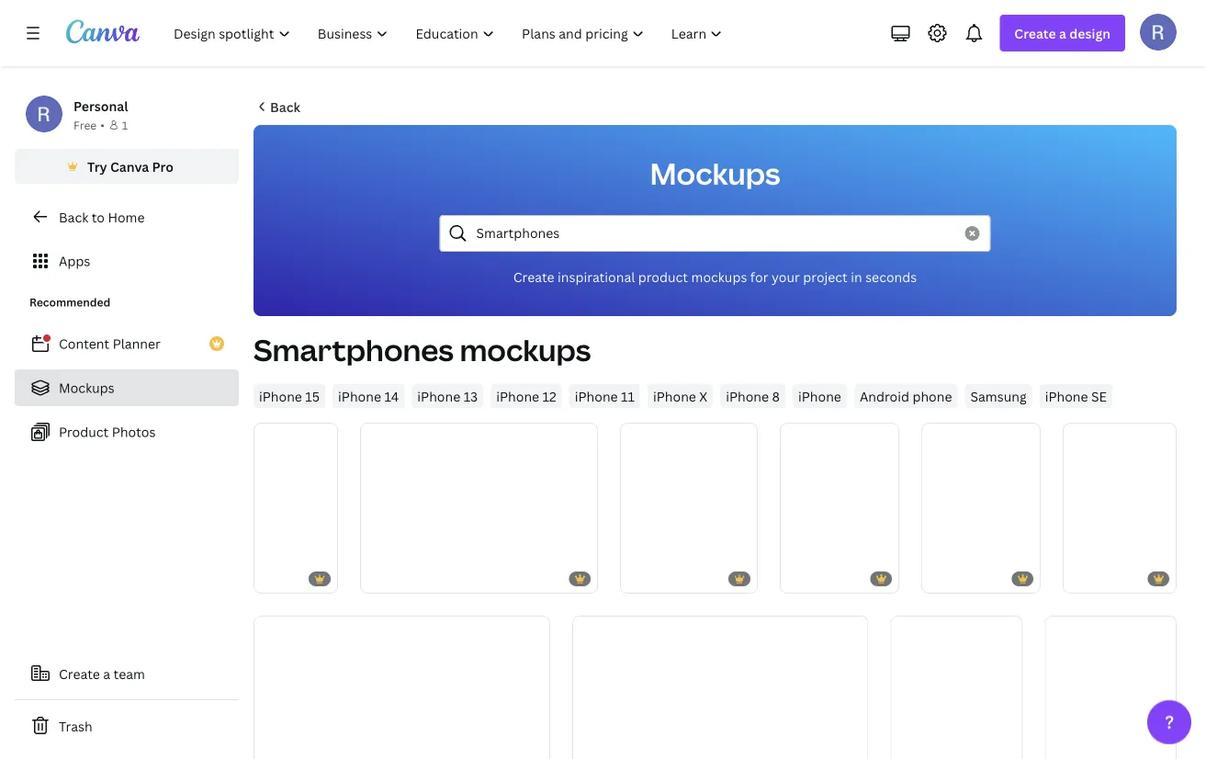 Task type: locate. For each thing, give the bounding box(es) containing it.
0 horizontal spatial mockups
[[460, 330, 591, 370]]

create left design
[[1015, 24, 1057, 42]]

a
[[1060, 24, 1067, 42], [103, 665, 110, 682]]

your
[[772, 268, 800, 285]]

6 iphone from the left
[[653, 387, 697, 405]]

design
[[1070, 24, 1111, 42]]

0 horizontal spatial mockups
[[59, 379, 115, 397]]

personal
[[74, 97, 128, 114]]

14
[[385, 387, 399, 405]]

2 horizontal spatial iphone 15 pro image
[[620, 423, 758, 594]]

0 vertical spatial a
[[1060, 24, 1067, 42]]

back
[[270, 98, 300, 115], [59, 208, 88, 226]]

iphone x
[[653, 387, 708, 405]]

iphone se
[[1046, 387, 1107, 405]]

0 horizontal spatial iphone 15 pro image
[[254, 423, 338, 594]]

content
[[59, 335, 110, 352]]

back for back
[[270, 98, 300, 115]]

12
[[543, 387, 557, 405]]

create inspirational product mockups for your project in seconds
[[514, 268, 917, 285]]

iphone left 11
[[575, 387, 618, 405]]

x
[[700, 387, 708, 405]]

9 iphone from the left
[[1046, 387, 1089, 405]]

13
[[464, 387, 478, 405]]

iphone 14 pro image
[[780, 423, 900, 594], [922, 423, 1041, 594]]

1 iphone 14 pro image from the left
[[780, 423, 900, 594]]

iphone 12
[[497, 387, 557, 405]]

iphone left 12 on the left bottom
[[497, 387, 540, 405]]

iphone 12 button
[[491, 384, 562, 408]]

recommended
[[29, 295, 110, 310]]

1 vertical spatial mockups
[[460, 330, 591, 370]]

iphone left 15
[[259, 387, 302, 405]]

a left team
[[103, 665, 110, 682]]

create left inspirational
[[514, 268, 555, 285]]

0 vertical spatial mockups
[[650, 153, 781, 193]]

mockups up label search field
[[650, 153, 781, 193]]

free •
[[74, 117, 105, 132]]

0 horizontal spatial back
[[59, 208, 88, 226]]

create inside button
[[59, 665, 100, 682]]

iphone 8 button
[[721, 384, 786, 408]]

Label search field
[[477, 216, 954, 251]]

iphone se button
[[1040, 384, 1113, 408]]

android
[[860, 387, 910, 405]]

iphone 15 pro image
[[254, 423, 338, 594], [360, 423, 598, 594], [620, 423, 758, 594]]

create left team
[[59, 665, 100, 682]]

canva
[[110, 158, 149, 175]]

mockups left for
[[692, 268, 748, 285]]

0 horizontal spatial iphone 14 pro image
[[780, 423, 900, 594]]

1 iphone 15 pro image from the left
[[254, 423, 338, 594]]

15
[[305, 387, 320, 405]]

create a team button
[[15, 655, 239, 692]]

iphone left 8
[[726, 387, 769, 405]]

mockups link
[[15, 369, 239, 406]]

1 horizontal spatial back
[[270, 98, 300, 115]]

iphone
[[259, 387, 302, 405], [338, 387, 381, 405], [418, 387, 461, 405], [497, 387, 540, 405], [575, 387, 618, 405], [653, 387, 697, 405], [726, 387, 769, 405], [799, 387, 842, 405], [1046, 387, 1089, 405]]

group
[[254, 423, 338, 594], [360, 423, 598, 594], [620, 423, 758, 594], [780, 423, 900, 594], [922, 423, 1041, 594], [1063, 423, 1177, 594], [572, 616, 869, 759], [891, 616, 1023, 759], [1045, 616, 1177, 759]]

1 iphone from the left
[[259, 387, 302, 405]]

create inside dropdown button
[[1015, 24, 1057, 42]]

se
[[1092, 387, 1107, 405]]

mockups
[[650, 153, 781, 193], [59, 379, 115, 397]]

mockups
[[692, 268, 748, 285], [460, 330, 591, 370]]

1 horizontal spatial a
[[1060, 24, 1067, 42]]

apps link
[[15, 243, 239, 279]]

iphone for iphone
[[799, 387, 842, 405]]

back inside button
[[270, 98, 300, 115]]

mockups down content
[[59, 379, 115, 397]]

create for create a team
[[59, 665, 100, 682]]

5 iphone from the left
[[575, 387, 618, 405]]

create
[[1015, 24, 1057, 42], [514, 268, 555, 285], [59, 665, 100, 682]]

4 iphone from the left
[[497, 387, 540, 405]]

1 horizontal spatial iphone 14 pro image
[[922, 423, 1041, 594]]

home
[[108, 208, 145, 226]]

iphone 13
[[418, 387, 478, 405]]

a left design
[[1060, 24, 1067, 42]]

to
[[92, 208, 105, 226]]

0 horizontal spatial create
[[59, 665, 100, 682]]

1 vertical spatial a
[[103, 665, 110, 682]]

0 vertical spatial create
[[1015, 24, 1057, 42]]

iphone 13 button
[[412, 384, 484, 408]]

inspirational
[[558, 268, 635, 285]]

list
[[15, 325, 239, 450]]

iphone 13 image
[[1063, 423, 1177, 594], [572, 616, 869, 759], [891, 616, 1023, 759], [1045, 616, 1177, 759]]

1 vertical spatial back
[[59, 208, 88, 226]]

7 iphone from the left
[[726, 387, 769, 405]]

android phone button
[[855, 384, 958, 408]]

team
[[114, 665, 145, 682]]

create a design button
[[1000, 15, 1126, 51]]

8
[[773, 387, 780, 405]]

•
[[100, 117, 105, 132]]

1 vertical spatial create
[[514, 268, 555, 285]]

back to home
[[59, 208, 145, 226]]

apps
[[59, 252, 90, 270]]

iphone left the se
[[1046, 387, 1089, 405]]

8 iphone from the left
[[799, 387, 842, 405]]

2 horizontal spatial create
[[1015, 24, 1057, 42]]

smartphones
[[254, 330, 454, 370]]

iphone inside button
[[259, 387, 302, 405]]

2 iphone from the left
[[338, 387, 381, 405]]

a inside button
[[103, 665, 110, 682]]

seconds
[[866, 268, 917, 285]]

samsung button
[[965, 384, 1033, 408]]

0 vertical spatial back
[[270, 98, 300, 115]]

1
[[122, 117, 128, 132]]

iphone x button
[[648, 384, 713, 408]]

1 vertical spatial mockups
[[59, 379, 115, 397]]

iphone right 8
[[799, 387, 842, 405]]

iphone left 13
[[418, 387, 461, 405]]

2 vertical spatial create
[[59, 665, 100, 682]]

iphone left '14'
[[338, 387, 381, 405]]

1 horizontal spatial create
[[514, 268, 555, 285]]

iphone left x
[[653, 387, 697, 405]]

a inside dropdown button
[[1060, 24, 1067, 42]]

1 horizontal spatial iphone 15 pro image
[[360, 423, 598, 594]]

mockups up iphone 12
[[460, 330, 591, 370]]

iphone button
[[793, 384, 847, 408]]

3 iphone from the left
[[418, 387, 461, 405]]

0 horizontal spatial a
[[103, 665, 110, 682]]

1 horizontal spatial mockups
[[692, 268, 748, 285]]



Task type: describe. For each thing, give the bounding box(es) containing it.
content planner
[[59, 335, 161, 352]]

phone
[[913, 387, 953, 405]]

product
[[59, 423, 109, 441]]

iphone 11
[[575, 387, 635, 405]]

back for back to home
[[59, 208, 88, 226]]

top level navigation element
[[162, 15, 738, 51]]

iphone for iphone 13
[[418, 387, 461, 405]]

iphone for iphone se
[[1046, 387, 1089, 405]]

create a design
[[1015, 24, 1111, 42]]

a for design
[[1060, 24, 1067, 42]]

try
[[87, 158, 107, 175]]

iphone for iphone 8
[[726, 387, 769, 405]]

android phone
[[860, 387, 953, 405]]

1 horizontal spatial mockups
[[650, 153, 781, 193]]

in
[[851, 268, 863, 285]]

ruby anderson image
[[1141, 14, 1177, 50]]

photos
[[112, 423, 156, 441]]

for
[[751, 268, 769, 285]]

free
[[74, 117, 97, 132]]

smartphones mockups
[[254, 330, 591, 370]]

iphone for iphone 15
[[259, 387, 302, 405]]

try canva pro
[[87, 158, 174, 175]]

11
[[621, 387, 635, 405]]

list containing content planner
[[15, 325, 239, 450]]

iphone for iphone 14
[[338, 387, 381, 405]]

iphone 15 button
[[254, 384, 325, 408]]

create for create inspirational product mockups for your project in seconds
[[514, 268, 555, 285]]

iphone 15
[[259, 387, 320, 405]]

iphone 8
[[726, 387, 780, 405]]

planner
[[113, 335, 161, 352]]

trash link
[[15, 708, 239, 744]]

create a team
[[59, 665, 145, 682]]

iphone 11 button
[[570, 384, 641, 408]]

iphone for iphone 11
[[575, 387, 618, 405]]

create for create a design
[[1015, 24, 1057, 42]]

samsung
[[971, 387, 1027, 405]]

0 vertical spatial mockups
[[692, 268, 748, 285]]

iphone 14 button
[[333, 384, 405, 408]]

pro
[[152, 158, 174, 175]]

trash
[[59, 717, 92, 735]]

content planner link
[[15, 325, 239, 362]]

back to home link
[[15, 199, 239, 235]]

mockups inside list
[[59, 379, 115, 397]]

iphone 14
[[338, 387, 399, 405]]

try canva pro button
[[15, 149, 239, 184]]

iphone for iphone x
[[653, 387, 697, 405]]

2 iphone 14 pro image from the left
[[922, 423, 1041, 594]]

back button
[[254, 88, 302, 125]]

product photos
[[59, 423, 156, 441]]

a for team
[[103, 665, 110, 682]]

3 iphone 15 pro image from the left
[[620, 423, 758, 594]]

project
[[804, 268, 848, 285]]

product
[[639, 268, 688, 285]]

2 iphone 15 pro image from the left
[[360, 423, 598, 594]]

iphone for iphone 12
[[497, 387, 540, 405]]

product photos link
[[15, 414, 239, 450]]



Task type: vqa. For each thing, say whether or not it's contained in the screenshot.
Aesthetic
no



